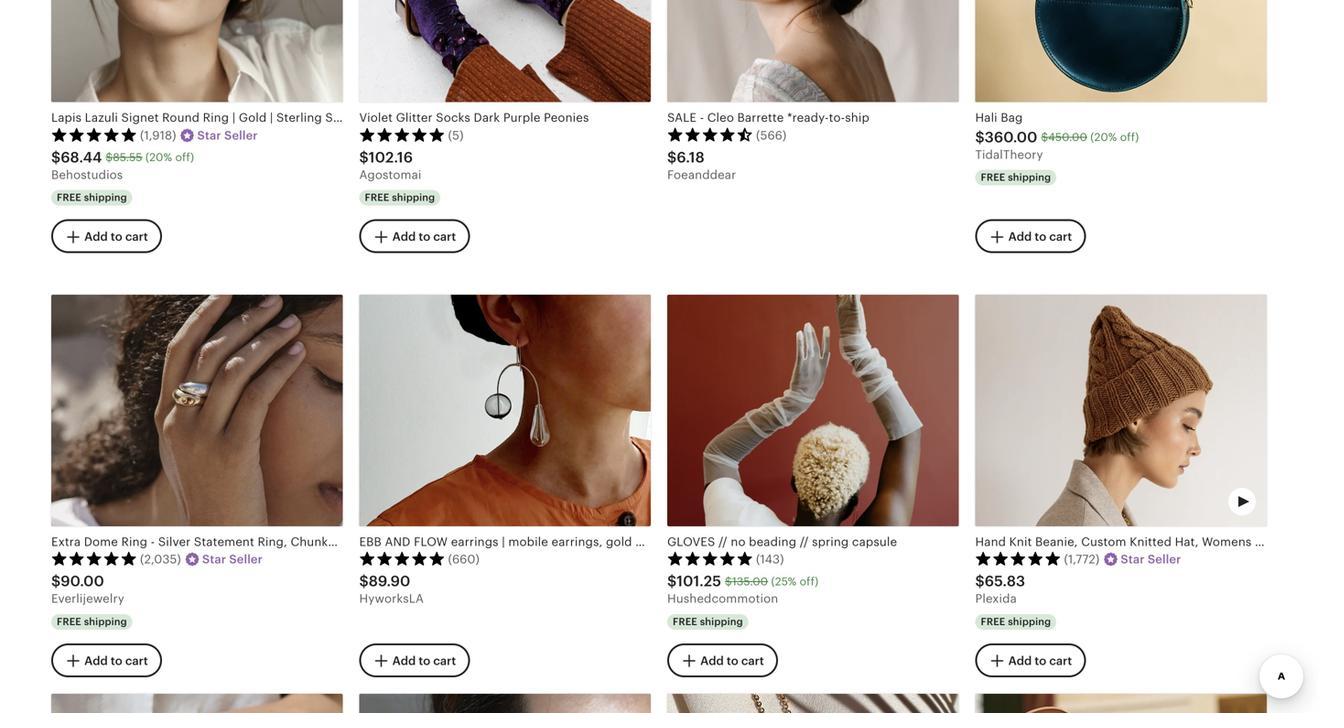 Task type: locate. For each thing, give the bounding box(es) containing it.
to for 68.44
[[111, 230, 122, 244]]

(566)
[[756, 128, 787, 142]]

ring
[[203, 111, 229, 125]]

(20% down (1,918)
[[146, 151, 172, 164]]

5 out of 5 stars image down 'gloves'
[[668, 551, 754, 566]]

star for 90.00
[[202, 553, 226, 566]]

free
[[981, 172, 1006, 183], [57, 192, 81, 203], [365, 192, 390, 203], [57, 616, 81, 628], [673, 616, 698, 628], [981, 616, 1006, 628]]

off) inside $ 101.25 $ 135.00 (25% off) hushedcommotion
[[800, 575, 819, 588]]

free for 102.16
[[365, 192, 390, 203]]

(1,772)
[[1064, 553, 1100, 566]]

0 horizontal spatial (20%
[[146, 151, 172, 164]]

5 out of 5 stars image down lazuli
[[51, 127, 137, 142]]

add to cart down everlijewelry
[[84, 654, 148, 668]]

star right (2,035)
[[202, 553, 226, 566]]

hali
[[976, 111, 998, 125]]

add for 90.00
[[84, 654, 108, 668]]

no
[[731, 535, 746, 549]]

$ up everlijewelry
[[51, 573, 61, 590]]

free shipping down plexida
[[981, 616, 1051, 628]]

shipping down behostudios
[[84, 192, 127, 203]]

add down hushedcommotion
[[701, 654, 724, 668]]

2 vertical spatial off)
[[800, 575, 819, 588]]

cart for 68.44
[[125, 230, 148, 244]]

free shipping down agostomai
[[365, 192, 435, 203]]

0 horizontal spatial off)
[[175, 151, 194, 164]]

$ 6.18 foeanddear
[[668, 149, 736, 182]]

to for 65.83
[[1035, 654, 1047, 668]]

hali bag $ 360.00 $ 450.00 (20% off) tidaltheory
[[976, 111, 1139, 161]]

add to cart button down everlijewelry
[[51, 644, 162, 678]]

$ up plexida
[[976, 573, 985, 590]]

behostudios
[[51, 168, 123, 182]]

seller
[[224, 128, 258, 142], [229, 553, 263, 566], [1148, 553, 1182, 566]]

free down 101.25 on the bottom
[[673, 616, 698, 628]]

add to cart button for 102.16
[[359, 219, 470, 254]]

add to cart button down hushedcommotion
[[668, 644, 778, 678]]

hyworksla
[[359, 592, 424, 606]]

to up small/mini "mandarin tree" women leather vintage crossbody shoulder top handle trapezoid bag/purse/clutch bag/handbag for her image
[[1035, 654, 1047, 668]]

agostomai
[[359, 168, 422, 182]]

1 vertical spatial off)
[[175, 151, 194, 164]]

star down lapis lazuli  signet round ring | gold  | sterling silver
[[197, 128, 221, 142]]

add to cart button down behostudios
[[51, 219, 162, 254]]

hushedcommotion
[[668, 592, 779, 606]]

free for 68.44
[[57, 192, 81, 203]]

add to cart down agostomai
[[392, 230, 456, 244]]

lazuli
[[85, 111, 118, 125]]

$ inside $ 65.83 plexida
[[976, 573, 985, 590]]

shipping for 101.25
[[700, 616, 743, 628]]

gloves // no beading // spring capsule image
[[668, 295, 959, 526]]

add to cart
[[84, 230, 148, 244], [392, 230, 456, 244], [1009, 230, 1072, 244], [84, 654, 148, 668], [392, 654, 456, 668], [701, 654, 764, 668], [1009, 654, 1072, 668]]

add to cart button for 101.25
[[668, 644, 778, 678]]

to
[[111, 230, 122, 244], [419, 230, 431, 244], [1035, 230, 1047, 244], [111, 654, 122, 668], [419, 654, 431, 668], [727, 654, 739, 668], [1035, 654, 1047, 668]]

5 out of 5 stars image up the 90.00 in the bottom left of the page
[[51, 551, 137, 566]]

//
[[719, 535, 728, 549], [800, 535, 809, 549]]

0 vertical spatial off)
[[1121, 131, 1139, 143]]

free for 90.00
[[57, 616, 81, 628]]

$ down hali at the top right
[[976, 129, 985, 145]]

1 horizontal spatial //
[[800, 535, 809, 549]]

add to cart button down plexida
[[976, 644, 1086, 678]]

2 horizontal spatial off)
[[1121, 131, 1139, 143]]

101.25
[[677, 573, 722, 590]]

add down plexida
[[1009, 654, 1032, 668]]

5 out of 5 stars image up 65.83
[[976, 551, 1062, 566]]

off) right 450.00
[[1121, 131, 1139, 143]]

add to cart down plexida
[[1009, 654, 1072, 668]]

free down everlijewelry
[[57, 616, 81, 628]]

add to cart button
[[51, 219, 162, 254], [359, 219, 470, 254], [976, 219, 1086, 254], [51, 644, 162, 678], [359, 644, 470, 678], [668, 644, 778, 678], [976, 644, 1086, 678]]

seller for 89.90
[[229, 553, 263, 566]]

|
[[232, 111, 236, 125], [270, 111, 273, 125]]

off) right "(25%"
[[800, 575, 819, 588]]

add down tidaltheory
[[1009, 230, 1032, 244]]

shipping for 68.44
[[84, 192, 127, 203]]

socks
[[436, 111, 471, 125]]

shipping down hushedcommotion
[[700, 616, 743, 628]]

shipping down agostomai
[[392, 192, 435, 203]]

$ 65.83 plexida
[[976, 573, 1026, 606]]

$ 101.25 $ 135.00 (25% off) hushedcommotion
[[668, 573, 819, 606]]

0 vertical spatial (20%
[[1091, 131, 1118, 143]]

| right gold
[[270, 111, 273, 125]]

to down everlijewelry
[[111, 654, 122, 668]]

off) for 68.44
[[175, 151, 194, 164]]

(20% inside "hali bag $ 360.00 $ 450.00 (20% off) tidaltheory"
[[1091, 131, 1118, 143]]

shipping
[[1008, 172, 1051, 183], [84, 192, 127, 203], [392, 192, 435, 203], [84, 616, 127, 628], [700, 616, 743, 628], [1008, 616, 1051, 628]]

add to cart button down agostomai
[[359, 219, 470, 254]]

$ up foeanddear at the top right
[[668, 149, 677, 166]]

star seller right (2,035)
[[202, 553, 263, 566]]

$ up hyworksla
[[359, 573, 369, 590]]

off) down (1,918)
[[175, 151, 194, 164]]

// left no
[[719, 535, 728, 549]]

(25%
[[771, 575, 797, 588]]

off)
[[1121, 131, 1139, 143], [175, 151, 194, 164], [800, 575, 819, 588]]

4.5 out of 5 stars image
[[668, 127, 754, 142]]

dark
[[474, 111, 500, 125]]

lapis lazuli  signet round ring | gold  | sterling silver
[[51, 111, 358, 125]]

shipping down tidaltheory
[[1008, 172, 1051, 183]]

seller down gold
[[224, 128, 258, 142]]

to-
[[829, 111, 845, 125]]

$ inside $ 89.90 hyworksla
[[359, 573, 369, 590]]

shipping down plexida
[[1008, 616, 1051, 628]]

round
[[162, 111, 200, 125]]

free down plexida
[[981, 616, 1006, 628]]

// left spring
[[800, 535, 809, 549]]

seller right (2,035)
[[229, 553, 263, 566]]

cart
[[125, 230, 148, 244], [433, 230, 456, 244], [1050, 230, 1072, 244], [125, 654, 148, 668], [433, 654, 456, 668], [742, 654, 764, 668], [1050, 654, 1072, 668]]

$
[[976, 129, 985, 145], [1042, 131, 1049, 143], [51, 149, 61, 166], [359, 149, 369, 166], [668, 149, 677, 166], [106, 151, 113, 164], [51, 573, 61, 590], [359, 573, 369, 590], [668, 573, 677, 590], [976, 573, 985, 590], [725, 575, 732, 588]]

capsule
[[852, 535, 897, 549]]

5 out of 5 stars image down glitter
[[359, 127, 445, 142]]

add down everlijewelry
[[84, 654, 108, 668]]

(20% right 450.00
[[1091, 131, 1118, 143]]

star for 65.83
[[1121, 553, 1145, 566]]

add to cart button down tidaltheory
[[976, 219, 1086, 254]]

seller right (1,772)
[[1148, 553, 1182, 566]]

-
[[700, 111, 704, 125]]

star
[[197, 128, 221, 142], [202, 553, 226, 566], [1121, 553, 1145, 566]]

to down hushedcommotion
[[727, 654, 739, 668]]

add to cart down tidaltheory
[[1009, 230, 1072, 244]]

free shipping
[[981, 172, 1051, 183], [57, 192, 127, 203], [365, 192, 435, 203], [57, 616, 127, 628], [673, 616, 743, 628], [981, 616, 1051, 628]]

| right ring
[[232, 111, 236, 125]]

hali bag image
[[976, 0, 1267, 102]]

add to cart down hyworksla
[[392, 654, 456, 668]]

star right (1,772)
[[1121, 553, 1145, 566]]

shipping for 65.83
[[1008, 616, 1051, 628]]

add to cart button for 65.83
[[976, 644, 1086, 678]]

(660)
[[448, 553, 480, 566]]

add to cart button down hyworksla
[[359, 644, 470, 678]]

to down behostudios
[[111, 230, 122, 244]]

star seller down ring
[[197, 128, 258, 142]]

1 horizontal spatial off)
[[800, 575, 819, 588]]

add
[[84, 230, 108, 244], [392, 230, 416, 244], [1009, 230, 1032, 244], [84, 654, 108, 668], [392, 654, 416, 668], [701, 654, 724, 668], [1009, 654, 1032, 668]]

add to cart for 90.00
[[84, 654, 148, 668]]

free shipping down hushedcommotion
[[673, 616, 743, 628]]

off) inside $ 68.44 $ 85.55 (20% off) behostudios
[[175, 151, 194, 164]]

violet glitter socks dark purple peonies image
[[359, 0, 651, 102]]

$ up agostomai
[[359, 149, 369, 166]]

$ inside $ 6.18 foeanddear
[[668, 149, 677, 166]]

102.16
[[369, 149, 413, 166]]

5 out of 5 stars image up 89.90
[[359, 551, 445, 566]]

to for 102.16
[[419, 230, 431, 244]]

cleo
[[708, 111, 734, 125]]

purple
[[503, 111, 541, 125]]

add down behostudios
[[84, 230, 108, 244]]

0 horizontal spatial //
[[719, 535, 728, 549]]

to down agostomai
[[419, 230, 431, 244]]

1 horizontal spatial |
[[270, 111, 273, 125]]

shipping down everlijewelry
[[84, 616, 127, 628]]

135.00
[[732, 575, 768, 588]]

shipping for 102.16
[[392, 192, 435, 203]]

add to cart down hushedcommotion
[[701, 654, 764, 668]]

ebb and flow earrings | mobile earrings, gold earrings, bubbles, clear, dangle earrings, minimalist earrings, glass jewelry | image
[[359, 295, 651, 526]]

$ right 360.00
[[1042, 131, 1049, 143]]

(20%
[[1091, 131, 1118, 143], [146, 151, 172, 164]]

to down tidaltheory
[[1035, 230, 1047, 244]]

star seller
[[197, 128, 258, 142], [202, 553, 263, 566], [1121, 553, 1182, 566]]

1 horizontal spatial (20%
[[1091, 131, 1118, 143]]

star for 68.44
[[197, 128, 221, 142]]

free down behostudios
[[57, 192, 81, 203]]

(1,918)
[[140, 128, 176, 142]]

foeanddear
[[668, 168, 736, 182]]

85.55
[[113, 151, 142, 164]]

free shipping down everlijewelry
[[57, 616, 127, 628]]

add to cart down behostudios
[[84, 230, 148, 244]]

glitter
[[396, 111, 433, 125]]

free shipping down tidaltheory
[[981, 172, 1051, 183]]

5 out of 5 stars image
[[51, 127, 137, 142], [359, 127, 445, 142], [51, 551, 137, 566], [359, 551, 445, 566], [668, 551, 754, 566], [976, 551, 1062, 566]]

free down agostomai
[[365, 192, 390, 203]]

free shipping down behostudios
[[57, 192, 127, 203]]

add down agostomai
[[392, 230, 416, 244]]

add to cart button for 90.00
[[51, 644, 162, 678]]

1 vertical spatial (20%
[[146, 151, 172, 164]]

(20% inside $ 68.44 $ 85.55 (20% off) behostudios
[[146, 151, 172, 164]]

0 horizontal spatial |
[[232, 111, 236, 125]]

$ inside $ 90.00 everlijewelry
[[51, 573, 61, 590]]

tidaltheory
[[976, 148, 1044, 161]]

free shipping for 101.25
[[673, 616, 743, 628]]

gloves // no beading // spring capsule
[[668, 535, 897, 549]]

off) for 101.25
[[800, 575, 819, 588]]



Task type: describe. For each thing, give the bounding box(es) containing it.
peanut jasper ring image
[[51, 694, 343, 713]]

1 // from the left
[[719, 535, 728, 549]]

$ right 68.44 on the top left of the page
[[106, 151, 113, 164]]

65.83
[[985, 573, 1026, 590]]

peonies
[[544, 111, 589, 125]]

$ 68.44 $ 85.55 (20% off) behostudios
[[51, 149, 194, 182]]

add to cart button for 68.44
[[51, 219, 162, 254]]

cart for 102.16
[[433, 230, 456, 244]]

(2,035)
[[140, 553, 181, 566]]

add for 65.83
[[1009, 654, 1032, 668]]

add to cart for 65.83
[[1009, 654, 1072, 668]]

signet
[[121, 111, 159, 125]]

free shipping for 68.44
[[57, 192, 127, 203]]

extra dome ring - silver statement ring, chunky silver ring, silver dome ring, bold silver ring, bold gold ring image
[[51, 295, 343, 526]]

spring
[[812, 535, 849, 549]]

violet
[[359, 111, 393, 125]]

silver
[[325, 111, 358, 125]]

small/mini "mandarin tree" women leather vintage crossbody shoulder top handle trapezoid bag/purse/clutch bag/handbag for her image
[[976, 694, 1267, 713]]

to for 101.25
[[727, 654, 739, 668]]

$ down 'gloves'
[[668, 573, 677, 590]]

to down hyworksla
[[419, 654, 431, 668]]

$ up hushedcommotion
[[725, 575, 732, 588]]

add for 101.25
[[701, 654, 724, 668]]

sale - cleo barrette *ready-to-ship image
[[668, 0, 959, 102]]

free shipping for 90.00
[[57, 616, 127, 628]]

5 out of 5 stars image for 90.00
[[51, 551, 137, 566]]

360.00
[[985, 129, 1038, 145]]

(143)
[[756, 553, 784, 566]]

90.00
[[61, 573, 104, 590]]

free for 101.25
[[673, 616, 698, 628]]

seller for 102.16
[[224, 128, 258, 142]]

akari rectangle necklace |14k gold fill, light & brightness image
[[668, 694, 959, 713]]

star seller for 89.90
[[202, 553, 263, 566]]

beading
[[749, 535, 797, 549]]

ship
[[845, 111, 870, 125]]

$ 90.00 everlijewelry
[[51, 573, 124, 606]]

1 | from the left
[[232, 111, 236, 125]]

450.00
[[1049, 131, 1088, 143]]

6.18
[[677, 149, 705, 166]]

$ inside $ 102.16 agostomai
[[359, 149, 369, 166]]

add to cart for 102.16
[[392, 230, 456, 244]]

add for 102.16
[[392, 230, 416, 244]]

add down hyworksla
[[392, 654, 416, 668]]

5 out of 5 stars image for 102.16
[[359, 127, 445, 142]]

gold
[[239, 111, 267, 125]]

add to cart for 68.44
[[84, 230, 148, 244]]

gloves
[[668, 535, 715, 549]]

2 // from the left
[[800, 535, 809, 549]]

$ 89.90 hyworksla
[[359, 573, 424, 606]]

5 out of 5 stars image for 101.25
[[668, 551, 754, 566]]

lapis lazuli  signet round ring | gold  | sterling silver image
[[51, 0, 343, 102]]

free shipping for 102.16
[[365, 192, 435, 203]]

*ready-
[[788, 111, 829, 125]]

add to cart for 101.25
[[701, 654, 764, 668]]

lapis
[[51, 111, 82, 125]]

sterling
[[277, 111, 322, 125]]

68.44
[[61, 149, 102, 166]]

89.90
[[369, 573, 411, 590]]

everlijewelry
[[51, 592, 124, 606]]

$ 102.16 agostomai
[[359, 149, 422, 182]]

sale - cleo barrette *ready-to-ship
[[668, 111, 870, 125]]

sale
[[668, 111, 697, 125]]

star seller for 102.16
[[197, 128, 258, 142]]

$ up behostudios
[[51, 149, 61, 166]]

5 out of 5 stars image for 68.44
[[51, 127, 137, 142]]

plexida
[[976, 592, 1017, 606]]

free shipping for 65.83
[[981, 616, 1051, 628]]

barrette
[[738, 111, 784, 125]]

add for 68.44
[[84, 230, 108, 244]]

cart for 90.00
[[125, 654, 148, 668]]

bag
[[1001, 111, 1023, 125]]

5 out of 5 stars image for 65.83
[[976, 551, 1062, 566]]

free down tidaltheory
[[981, 172, 1006, 183]]

star seller right (1,772)
[[1121, 553, 1182, 566]]

hand knit beanie, custom knitted hat, womens winter knit hat , caramel knit hat, mens wool hat, custom color — the classic cable hat image
[[976, 295, 1267, 526]]

2 | from the left
[[270, 111, 273, 125]]

free for 65.83
[[981, 616, 1006, 628]]

cart for 65.83
[[1050, 654, 1072, 668]]

shipping for 90.00
[[84, 616, 127, 628]]

cart for 101.25
[[742, 654, 764, 668]]

violet glitter socks dark purple peonies
[[359, 111, 589, 125]]

heli ear cuff image
[[359, 694, 651, 713]]

(5)
[[448, 128, 464, 142]]

to for 90.00
[[111, 654, 122, 668]]

off) inside "hali bag $ 360.00 $ 450.00 (20% off) tidaltheory"
[[1121, 131, 1139, 143]]



Task type: vqa. For each thing, say whether or not it's contained in the screenshot.
'Sterling'
yes



